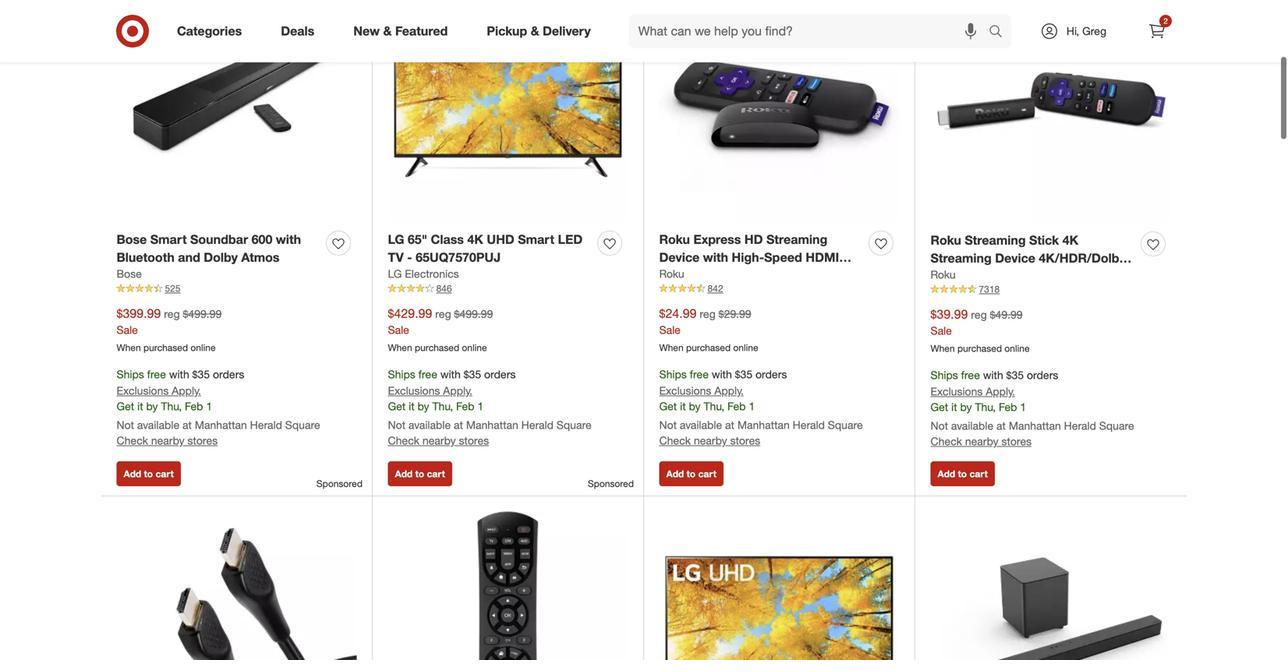 Task type: describe. For each thing, give the bounding box(es) containing it.
reg for $429.99
[[435, 307, 451, 321]]

roku streaming stick 4k streaming device 4k/hdr/dolby vision with voice remote with tv controls link
[[931, 232, 1135, 301]]

$399.99 reg $499.99 sale when purchased online
[[117, 306, 222, 354]]

streaming up "vision"
[[931, 251, 992, 266]]

controls
[[931, 286, 982, 301]]

hdmi
[[806, 250, 839, 265]]

featured
[[395, 23, 448, 39]]

exclusions down $429.99 reg $499.99 sale when purchased online
[[388, 384, 440, 398]]

thu, for exclusions apply. "button" underneath the $399.99 reg $499.99 sale when purchased online on the left
[[161, 400, 182, 413]]

$429.99
[[388, 306, 432, 321]]

roku for roku streaming stick 4k streaming device 4k/hdr/dolby vision with voice remote with tv controls
[[931, 233, 961, 248]]

new & featured link
[[340, 14, 467, 48]]

$399.99
[[117, 306, 161, 321]]

not for exclusions apply. "button" below $24.99 reg $29.99 sale when purchased online
[[659, 418, 677, 432]]

525 link
[[117, 282, 357, 296]]

$35 down $429.99 reg $499.99 sale when purchased online
[[464, 368, 481, 381]]

free down the $399.99 reg $499.99 sale when purchased online on the left
[[147, 368, 166, 381]]

$39.99 reg $49.99 sale when purchased online
[[931, 307, 1030, 355]]

$24.99 reg $29.99 sale when purchased online
[[659, 306, 758, 354]]

ships free with $35 orders exclusions apply. get it by thu, feb 1 not available at manhattan herald square check nearby stores for exclusions apply. "button" underneath the $39.99 reg $49.99 sale when purchased online on the right
[[931, 368, 1134, 448]]

new & featured
[[353, 23, 448, 39]]

$39.99
[[931, 307, 968, 322]]

with inside bose smart soundbar 600 with bluetooth and dolby atmos
[[276, 232, 301, 247]]

& for pickup
[[531, 23, 539, 39]]

pickup & delivery
[[487, 23, 591, 39]]

add to cart button for $429.99
[[388, 462, 452, 486]]

with up controls
[[970, 268, 995, 284]]

65uq7570puj
[[416, 250, 501, 265]]

ships free with $35 orders exclusions apply. get it by thu, feb 1 not available at manhattan herald square check nearby stores for exclusions apply. "button" below $24.99 reg $29.99 sale when purchased online
[[659, 368, 863, 447]]

1 for exclusions apply. "button" below $24.99 reg $29.99 sale when purchased online
[[749, 400, 755, 413]]

sale for $429.99
[[388, 323, 409, 337]]

cable,
[[659, 268, 697, 283]]

roku link for streaming
[[931, 267, 956, 283]]

to for $399.99
[[144, 468, 153, 480]]

roku express hd streaming device with high-speed hdmi cable, simple remote, and wi-fi - black
[[659, 232, 862, 301]]

stick
[[1029, 233, 1059, 248]]

smart inside lg 65" class 4k uhd smart led tv - 65uq7570puj
[[518, 232, 554, 247]]

apply. down $429.99 reg $499.99 sale when purchased online
[[443, 384, 472, 398]]

add to cart for $24.99
[[666, 468, 717, 480]]

by for exclusions apply. "button" below $429.99 reg $499.99 sale when purchased online
[[418, 400, 429, 413]]

led
[[558, 232, 583, 247]]

sale for $24.99
[[659, 323, 681, 337]]

free down $24.99 reg $29.99 sale when purchased online
[[690, 368, 709, 381]]

streaming up voice
[[965, 233, 1026, 248]]

reg for $24.99
[[700, 307, 716, 321]]

online for $24.99
[[733, 342, 758, 354]]

600
[[252, 232, 272, 247]]

What can we help you find? suggestions appear below search field
[[629, 14, 993, 48]]

lg 65" class 4k uhd smart led tv - 65uq7570puj
[[388, 232, 583, 265]]

7318
[[979, 284, 1000, 295]]

$429.99 reg $499.99 sale when purchased online
[[388, 306, 493, 354]]

device inside roku express hd streaming device with high-speed hdmi cable, simple remote, and wi-fi - black
[[659, 250, 700, 265]]

sponsored for lg 65" class 4k uhd smart led tv - 65uq7570puj
[[588, 478, 634, 490]]

cart for $399.99
[[156, 468, 174, 480]]

$49.99
[[990, 308, 1023, 322]]

842 link
[[659, 282, 899, 296]]

$499.99 for $399.99
[[183, 307, 222, 321]]

orders for exclusions apply. "button" underneath the $39.99 reg $49.99 sale when purchased online on the right
[[1027, 368, 1058, 382]]

deals link
[[268, 14, 334, 48]]

not for exclusions apply. "button" underneath the $39.99 reg $49.99 sale when purchased online on the right
[[931, 419, 948, 433]]

525
[[165, 283, 181, 295]]

pickup
[[487, 23, 527, 39]]

herald for exclusions apply. "button" underneath the $39.99 reg $49.99 sale when purchased online on the right
[[1064, 419, 1096, 433]]

2 link
[[1140, 14, 1174, 48]]

by for exclusions apply. "button" underneath the $399.99 reg $499.99 sale when purchased online on the left
[[146, 400, 158, 413]]

online for $39.99
[[1005, 343, 1030, 355]]

wi-
[[823, 268, 842, 283]]

black
[[659, 285, 692, 301]]

with down 4k/hdr/dolby
[[1084, 268, 1109, 284]]

cart for $24.99
[[698, 468, 717, 480]]

and inside bose smart soundbar 600 with bluetooth and dolby atmos
[[178, 250, 200, 265]]

842
[[708, 283, 723, 295]]

exclusions down the $399.99 reg $499.99 sale when purchased online on the left
[[117, 384, 169, 398]]

bose link
[[117, 266, 142, 282]]

lg for lg 65" class 4k uhd smart led tv - 65uq7570puj
[[388, 232, 404, 247]]

tv inside lg 65" class 4k uhd smart led tv - 65uq7570puj
[[388, 250, 404, 265]]

thu, for exclusions apply. "button" underneath the $39.99 reg $49.99 sale when purchased online on the right
[[975, 400, 996, 414]]

$499.99 for $429.99
[[454, 307, 493, 321]]

purchased for $399.99
[[143, 342, 188, 354]]

with down $429.99 reg $499.99 sale when purchased online
[[440, 368, 461, 381]]

check for exclusions apply. "button" below $24.99 reg $29.99 sale when purchased online
[[659, 434, 691, 447]]

exclusions down the $39.99 reg $49.99 sale when purchased online on the right
[[931, 385, 983, 398]]

not for exclusions apply. "button" below $429.99 reg $499.99 sale when purchased online
[[388, 418, 406, 432]]

add to cart button for $399.99
[[117, 462, 181, 486]]

remote
[[1034, 268, 1080, 284]]

tv inside roku streaming stick 4k streaming device 4k/hdr/dolby vision with voice remote with tv controls
[[1113, 268, 1128, 284]]

bose for bose smart soundbar 600 with bluetooth and dolby atmos
[[117, 232, 147, 247]]

simple
[[700, 268, 740, 283]]

cart for $39.99
[[970, 468, 988, 480]]

- inside lg 65" class 4k uhd smart led tv - 65uq7570puj
[[407, 250, 412, 265]]

by for exclusions apply. "button" underneath the $39.99 reg $49.99 sale when purchased online on the right
[[960, 400, 972, 414]]

manhattan for exclusions apply. "button" underneath the $39.99 reg $49.99 sale when purchased online on the right
[[1009, 419, 1061, 433]]

stores for exclusions apply. "button" underneath the $39.99 reg $49.99 sale when purchased online on the right
[[1002, 435, 1032, 448]]

vision
[[931, 268, 967, 284]]

search button
[[982, 14, 1019, 51]]

bose smart soundbar 600 with bluetooth and dolby atmos link
[[117, 231, 320, 266]]

herald for exclusions apply. "button" underneath the $399.99 reg $499.99 sale when purchased online on the left
[[250, 418, 282, 432]]

add for $24.99
[[666, 468, 684, 480]]

hi, greg
[[1067, 24, 1107, 38]]

exclusions apply. button down $429.99 reg $499.99 sale when purchased online
[[388, 383, 472, 399]]

2
[[1164, 16, 1168, 26]]

class
[[431, 232, 464, 247]]

reg for $399.99
[[164, 307, 180, 321]]

hd
[[745, 232, 763, 247]]

device inside roku streaming stick 4k streaming device 4k/hdr/dolby vision with voice remote with tv controls
[[995, 251, 1036, 266]]

bose smart soundbar 600 with bluetooth and dolby atmos
[[117, 232, 301, 265]]

65"
[[408, 232, 427, 247]]

atmos
[[241, 250, 280, 265]]

when for $24.99
[[659, 342, 684, 354]]

voice
[[999, 268, 1031, 284]]

4k/hdr/dolby
[[1039, 251, 1126, 266]]

add for $39.99
[[938, 468, 955, 480]]

sponsored for bose smart soundbar 600 with bluetooth and dolby atmos
[[316, 478, 363, 490]]

herald for exclusions apply. "button" below $24.99 reg $29.99 sale when purchased online
[[793, 418, 825, 432]]



Task type: locate. For each thing, give the bounding box(es) containing it.
& for new
[[383, 23, 392, 39]]

0 vertical spatial -
[[407, 250, 412, 265]]

tv down 4k/hdr/dolby
[[1113, 268, 1128, 284]]

3 cart from the left
[[698, 468, 717, 480]]

exclusions apply. button down $24.99 reg $29.99 sale when purchased online
[[659, 383, 744, 399]]

check
[[117, 434, 148, 447], [388, 434, 419, 447], [659, 434, 691, 447], [931, 435, 962, 448]]

4 add to cart button from the left
[[931, 462, 995, 486]]

3 add to cart button from the left
[[659, 462, 724, 486]]

add to cart button for $24.99
[[659, 462, 724, 486]]

nearby
[[151, 434, 185, 447], [423, 434, 456, 447], [694, 434, 727, 447], [965, 435, 999, 448]]

roku for roku link associated with streaming
[[931, 268, 956, 282]]

reg down "846"
[[435, 307, 451, 321]]

when for $399.99
[[117, 342, 141, 354]]

manhattan for exclusions apply. "button" below $429.99 reg $499.99 sale when purchased online
[[466, 418, 518, 432]]

1 add to cart from the left
[[124, 468, 174, 480]]

1 & from the left
[[383, 23, 392, 39]]

4k inside lg 65" class 4k uhd smart led tv - 65uq7570puj
[[467, 232, 483, 247]]

add to cart button
[[117, 462, 181, 486], [388, 462, 452, 486], [659, 462, 724, 486], [931, 462, 995, 486]]

$35
[[192, 368, 210, 381], [464, 368, 481, 381], [735, 368, 753, 381], [1006, 368, 1024, 382]]

purchased for $39.99
[[958, 343, 1002, 355]]

soundbar
[[190, 232, 248, 247]]

sale down $39.99
[[931, 324, 952, 338]]

dolby
[[204, 250, 238, 265]]

fi
[[842, 268, 853, 283]]

cart for $429.99
[[427, 468, 445, 480]]

manhattan for exclusions apply. "button" underneath the $399.99 reg $499.99 sale when purchased online on the left
[[195, 418, 247, 432]]

smart inside bose smart soundbar 600 with bluetooth and dolby atmos
[[150, 232, 187, 247]]

exclusions
[[117, 384, 169, 398], [388, 384, 440, 398], [659, 384, 711, 398], [931, 385, 983, 398]]

1 to from the left
[[144, 468, 153, 480]]

hi,
[[1067, 24, 1079, 38]]

sponsored
[[316, 478, 363, 490], [588, 478, 634, 490]]

sale
[[117, 323, 138, 337], [388, 323, 409, 337], [659, 323, 681, 337], [931, 324, 952, 338]]

herald
[[250, 418, 282, 432], [521, 418, 554, 432], [793, 418, 825, 432], [1064, 419, 1096, 433]]

1 vertical spatial -
[[856, 268, 862, 283]]

7318 link
[[931, 283, 1172, 297]]

1 vertical spatial bose
[[117, 267, 142, 281]]

with inside roku express hd streaming device with high-speed hdmi cable, simple remote, and wi-fi - black
[[703, 250, 728, 265]]

stores for exclusions apply. "button" below $429.99 reg $499.99 sale when purchased online
[[459, 434, 489, 447]]

$29.99
[[719, 307, 751, 321]]

1 horizontal spatial device
[[995, 251, 1036, 266]]

846
[[436, 283, 452, 295]]

lg 50" class 4k uhd smart led tv - 50uq7570puj image
[[659, 512, 899, 660], [659, 512, 899, 660]]

with down the $399.99 reg $499.99 sale when purchased online on the left
[[169, 368, 189, 381]]

apply. down the $39.99 reg $49.99 sale when purchased online on the right
[[986, 385, 1015, 398]]

ships free with $35 orders exclusions apply. get it by thu, feb 1 not available at manhattan herald square check nearby stores for exclusions apply. "button" below $429.99 reg $499.99 sale when purchased online
[[388, 368, 592, 447]]

$35 down the $399.99 reg $499.99 sale when purchased online on the left
[[192, 368, 210, 381]]

lg inside lg electronics 'link'
[[388, 267, 402, 281]]

ships free with $35 orders exclusions apply. get it by thu, feb 1 not available at manhattan herald square check nearby stores
[[117, 368, 320, 447], [388, 368, 592, 447], [659, 368, 863, 447], [931, 368, 1134, 448]]

lg inside lg 65" class 4k uhd smart led tv - 65uq7570puj
[[388, 232, 404, 247]]

sale down the $24.99
[[659, 323, 681, 337]]

roku streaming stick 4k streaming device 4k/hdr/dolby vision with voice remote with tv controls image
[[931, 0, 1172, 223], [931, 0, 1172, 223]]

2 bose from the top
[[117, 267, 142, 281]]

- right fi
[[856, 268, 862, 283]]

roku link for device
[[659, 266, 684, 282]]

roku up cable,
[[659, 232, 690, 247]]

tv up lg electronics on the top left
[[388, 250, 404, 265]]

sale inside $24.99 reg $29.99 sale when purchased online
[[659, 323, 681, 337]]

roku streaming stick 4k streaming device 4k/hdr/dolby vision with voice remote with tv controls
[[931, 233, 1128, 301]]

to for $24.99
[[687, 468, 696, 480]]

uhd
[[487, 232, 514, 247]]

2 add to cart button from the left
[[388, 462, 452, 486]]

and left dolby
[[178, 250, 200, 265]]

when down $429.99
[[388, 342, 412, 354]]

sale down $429.99
[[388, 323, 409, 337]]

when inside $429.99 reg $499.99 sale when purchased online
[[388, 342, 412, 354]]

when
[[117, 342, 141, 354], [388, 342, 412, 354], [659, 342, 684, 354], [931, 343, 955, 355]]

thu, down the $39.99 reg $49.99 sale when purchased online on the right
[[975, 400, 996, 414]]

lg electronics
[[388, 267, 459, 281]]

1 for exclusions apply. "button" below $429.99 reg $499.99 sale when purchased online
[[477, 400, 484, 413]]

exclusions apply. button down the $39.99 reg $49.99 sale when purchased online on the right
[[931, 384, 1015, 400]]

reg down 525
[[164, 307, 180, 321]]

when inside the $39.99 reg $49.99 sale when purchased online
[[931, 343, 955, 355]]

streaming
[[767, 232, 828, 247], [965, 233, 1026, 248], [931, 251, 992, 266]]

0 vertical spatial bose
[[117, 232, 147, 247]]

orders for exclusions apply. "button" below $429.99 reg $499.99 sale when purchased online
[[484, 368, 516, 381]]

online inside $429.99 reg $499.99 sale when purchased online
[[462, 342, 487, 354]]

roku express hd streaming device with high-speed hdmi cable, simple remote, and wi-fi - black image
[[659, 0, 899, 222], [659, 0, 899, 222]]

electronics
[[405, 267, 459, 281]]

1 sponsored from the left
[[316, 478, 363, 490]]

2 $499.99 from the left
[[454, 307, 493, 321]]

reg inside the $39.99 reg $49.99 sale when purchased online
[[971, 308, 987, 322]]

purchased for $24.99
[[686, 342, 731, 354]]

sale inside the $39.99 reg $49.99 sale when purchased online
[[931, 324, 952, 338]]

-
[[407, 250, 412, 265], [856, 268, 862, 283]]

1 for exclusions apply. "button" underneath the $39.99 reg $49.99 sale when purchased online on the right
[[1020, 400, 1026, 414]]

to for $429.99
[[415, 468, 424, 480]]

4 to from the left
[[958, 468, 967, 480]]

1 horizontal spatial sponsored
[[588, 478, 634, 490]]

purchased down $399.99
[[143, 342, 188, 354]]

1 $499.99 from the left
[[183, 307, 222, 321]]

and inside roku express hd streaming device with high-speed hdmi cable, simple remote, and wi-fi - black
[[797, 268, 819, 283]]

purchased inside the $399.99 reg $499.99 sale when purchased online
[[143, 342, 188, 354]]

1 add to cart button from the left
[[117, 462, 181, 486]]

$35 down the $39.99 reg $49.99 sale when purchased online on the right
[[1006, 368, 1024, 382]]

1 for exclusions apply. "button" underneath the $399.99 reg $499.99 sale when purchased online on the left
[[206, 400, 212, 413]]

0 horizontal spatial sponsored
[[316, 478, 363, 490]]

online inside $24.99 reg $29.99 sale when purchased online
[[733, 342, 758, 354]]

bose
[[117, 232, 147, 247], [117, 267, 142, 281]]

square
[[285, 418, 320, 432], [557, 418, 592, 432], [828, 418, 863, 432], [1099, 419, 1134, 433]]

sale inside the $399.99 reg $499.99 sale when purchased online
[[117, 323, 138, 337]]

0 vertical spatial and
[[178, 250, 200, 265]]

ships down $429.99 reg $499.99 sale when purchased online
[[388, 368, 415, 381]]

orders down the $399.99 reg $499.99 sale when purchased online on the left
[[213, 368, 244, 381]]

thu, down $24.99 reg $29.99 sale when purchased online
[[704, 400, 725, 413]]

by for exclusions apply. "button" below $24.99 reg $29.99 sale when purchased online
[[689, 400, 701, 413]]

ships
[[117, 368, 144, 381], [388, 368, 415, 381], [659, 368, 687, 381], [931, 368, 958, 382]]

search
[[982, 25, 1019, 40]]

reg inside $429.99 reg $499.99 sale when purchased online
[[435, 307, 451, 321]]

thu,
[[161, 400, 182, 413], [432, 400, 453, 413], [704, 400, 725, 413], [975, 400, 996, 414]]

0 horizontal spatial -
[[407, 250, 412, 265]]

by
[[146, 400, 158, 413], [418, 400, 429, 413], [689, 400, 701, 413], [960, 400, 972, 414]]

speed
[[764, 250, 802, 265]]

2 cart from the left
[[427, 468, 445, 480]]

device up cable,
[[659, 250, 700, 265]]

pickup & delivery link
[[474, 14, 610, 48]]

ships free with $35 orders exclusions apply. get it by thu, feb 1 not available at manhattan herald square check nearby stores for exclusions apply. "button" underneath the $399.99 reg $499.99 sale when purchased online on the left
[[117, 368, 320, 447]]

new
[[353, 23, 380, 39]]

with down $24.99 reg $29.99 sale when purchased online
[[712, 368, 732, 381]]

vizio v-series 2.1 home theater sound bar with dolby audio, bluetooth - v21-h8 image
[[931, 512, 1172, 660], [931, 512, 1172, 660]]

4 add to cart from the left
[[938, 468, 988, 480]]

with
[[276, 232, 301, 247], [703, 250, 728, 265], [970, 268, 995, 284], [1084, 268, 1109, 284], [169, 368, 189, 381], [440, 368, 461, 381], [712, 368, 732, 381], [983, 368, 1003, 382]]

& right the new
[[383, 23, 392, 39]]

reg inside $24.99 reg $29.99 sale when purchased online
[[700, 307, 716, 321]]

1 horizontal spatial smart
[[518, 232, 554, 247]]

philips 4' high speed hdmi cable with ethernet - black image
[[117, 512, 357, 660], [117, 512, 357, 660]]

purchased down '$49.99'
[[958, 343, 1002, 355]]

$499.99
[[183, 307, 222, 321], [454, 307, 493, 321]]

roku inside roku express hd streaming device with high-speed hdmi cable, simple remote, and wi-fi - black
[[659, 232, 690, 247]]

0 horizontal spatial tv
[[388, 250, 404, 265]]

add for $429.99
[[395, 468, 413, 480]]

with right the 600
[[276, 232, 301, 247]]

check for exclusions apply. "button" underneath the $39.99 reg $49.99 sale when purchased online on the right
[[931, 435, 962, 448]]

apply. down the $399.99 reg $499.99 sale when purchased online on the left
[[172, 384, 201, 398]]

add to cart
[[124, 468, 174, 480], [395, 468, 445, 480], [666, 468, 717, 480], [938, 468, 988, 480]]

4k inside roku streaming stick 4k streaming device 4k/hdr/dolby vision with voice remote with tv controls
[[1063, 233, 1079, 248]]

roku for device roku link
[[659, 267, 684, 281]]

online inside the $39.99 reg $49.99 sale when purchased online
[[1005, 343, 1030, 355]]

1 horizontal spatial roku link
[[931, 267, 956, 283]]

0 horizontal spatial 4k
[[467, 232, 483, 247]]

deals
[[281, 23, 314, 39]]

3 to from the left
[[687, 468, 696, 480]]

exclusions down $24.99 reg $29.99 sale when purchased online
[[659, 384, 711, 398]]

device up voice
[[995, 251, 1036, 266]]

orders for exclusions apply. "button" underneath the $399.99 reg $499.99 sale when purchased online on the left
[[213, 368, 244, 381]]

online for $399.99
[[191, 342, 216, 354]]

available
[[137, 418, 179, 432], [409, 418, 451, 432], [680, 418, 722, 432], [951, 419, 994, 433]]

4k
[[467, 232, 483, 247], [1063, 233, 1079, 248]]

roku express hd streaming device with high-speed hdmi cable, simple remote, and wi-fi - black link
[[659, 231, 863, 301]]

1 add from the left
[[124, 468, 141, 480]]

roku link
[[659, 266, 684, 282], [931, 267, 956, 283]]

2 sponsored from the left
[[588, 478, 634, 490]]

0 vertical spatial lg
[[388, 232, 404, 247]]

smart
[[150, 232, 187, 247], [518, 232, 554, 247]]

1 horizontal spatial tv
[[1113, 268, 1128, 284]]

lg
[[388, 232, 404, 247], [388, 267, 402, 281]]

not
[[117, 418, 134, 432], [388, 418, 406, 432], [659, 418, 677, 432], [931, 419, 948, 433]]

1 vertical spatial and
[[797, 268, 819, 283]]

orders
[[213, 368, 244, 381], [484, 368, 516, 381], [756, 368, 787, 381], [1027, 368, 1058, 382]]

2 smart from the left
[[518, 232, 554, 247]]

get
[[117, 400, 134, 413], [388, 400, 406, 413], [659, 400, 677, 413], [931, 400, 948, 414]]

orders for exclusions apply. "button" below $24.99 reg $29.99 sale when purchased online
[[756, 368, 787, 381]]

online
[[191, 342, 216, 354], [462, 342, 487, 354], [733, 342, 758, 354], [1005, 343, 1030, 355]]

0 horizontal spatial &
[[383, 23, 392, 39]]

0 horizontal spatial $499.99
[[183, 307, 222, 321]]

ships down $24.99 reg $29.99 sale when purchased online
[[659, 368, 687, 381]]

add to cart for $39.99
[[938, 468, 988, 480]]

reg inside the $399.99 reg $499.99 sale when purchased online
[[164, 307, 180, 321]]

reg down 842
[[700, 307, 716, 321]]

1 horizontal spatial -
[[856, 268, 862, 283]]

1 cart from the left
[[156, 468, 174, 480]]

reg for $39.99
[[971, 308, 987, 322]]

apply.
[[172, 384, 201, 398], [443, 384, 472, 398], [714, 384, 744, 398], [986, 385, 1015, 398]]

1 vertical spatial lg
[[388, 267, 402, 281]]

4k for class
[[467, 232, 483, 247]]

purchased inside $24.99 reg $29.99 sale when purchased online
[[686, 342, 731, 354]]

1 vertical spatial tv
[[1113, 268, 1128, 284]]

not for exclusions apply. "button" underneath the $399.99 reg $499.99 sale when purchased online on the left
[[117, 418, 134, 432]]

with down the $39.99 reg $49.99 sale when purchased online on the right
[[983, 368, 1003, 382]]

sale down $399.99
[[117, 323, 138, 337]]

orders down $24.99 reg $29.99 sale when purchased online
[[756, 368, 787, 381]]

remote,
[[744, 268, 793, 283]]

roku inside roku streaming stick 4k streaming device 4k/hdr/dolby vision with voice remote with tv controls
[[931, 233, 961, 248]]

thu, for exclusions apply. "button" below $24.99 reg $29.99 sale when purchased online
[[704, 400, 725, 413]]

free
[[147, 368, 166, 381], [418, 368, 437, 381], [690, 368, 709, 381], [961, 368, 980, 382]]

purchased inside $429.99 reg $499.99 sale when purchased online
[[415, 342, 459, 354]]

1 horizontal spatial 4k
[[1063, 233, 1079, 248]]

0 horizontal spatial roku link
[[659, 266, 684, 282]]

add to cart for $429.99
[[395, 468, 445, 480]]

smart up bluetooth
[[150, 232, 187, 247]]

it
[[137, 400, 143, 413], [409, 400, 415, 413], [680, 400, 686, 413], [951, 400, 957, 414]]

bose down bluetooth
[[117, 267, 142, 281]]

when for $39.99
[[931, 343, 955, 355]]

online down '$49.99'
[[1005, 343, 1030, 355]]

purchased inside the $39.99 reg $49.99 sale when purchased online
[[958, 343, 1002, 355]]

at
[[182, 418, 192, 432], [454, 418, 463, 432], [725, 418, 735, 432], [997, 419, 1006, 433]]

when down $399.99
[[117, 342, 141, 354]]

2 add to cart from the left
[[395, 468, 445, 480]]

1 horizontal spatial and
[[797, 268, 819, 283]]

categories
[[177, 23, 242, 39]]

exclusions apply. button
[[117, 383, 201, 399], [388, 383, 472, 399], [659, 383, 744, 399], [931, 384, 1015, 400]]

thu, down the $399.99 reg $499.99 sale when purchased online on the left
[[161, 400, 182, 413]]

0 horizontal spatial device
[[659, 250, 700, 265]]

exclusions apply. button down the $399.99 reg $499.99 sale when purchased online on the left
[[117, 383, 201, 399]]

4 add from the left
[[938, 468, 955, 480]]

1
[[206, 400, 212, 413], [477, 400, 484, 413], [749, 400, 755, 413], [1020, 400, 1026, 414]]

online down 525 link
[[191, 342, 216, 354]]

$24.99
[[659, 306, 697, 321]]

orders down the $39.99 reg $49.99 sale when purchased online on the right
[[1027, 368, 1058, 382]]

add for $399.99
[[124, 468, 141, 480]]

add to cart for $399.99
[[124, 468, 174, 480]]

smart left the led
[[518, 232, 554, 247]]

$499.99 down 525 link
[[183, 307, 222, 321]]

streaming inside roku express hd streaming device with high-speed hdmi cable, simple remote, and wi-fi - black
[[767, 232, 828, 247]]

1 horizontal spatial $499.99
[[454, 307, 493, 321]]

bose for bose
[[117, 267, 142, 281]]

lg left electronics
[[388, 267, 402, 281]]

when down $39.99
[[931, 343, 955, 355]]

lg 65" class 4k uhd smart led tv - 65uq7570puj link
[[388, 231, 591, 266]]

- down 65"
[[407, 250, 412, 265]]

lg left 65"
[[388, 232, 404, 247]]

1 bose from the top
[[117, 232, 147, 247]]

check for exclusions apply. "button" below $429.99 reg $499.99 sale when purchased online
[[388, 434, 419, 447]]

to
[[144, 468, 153, 480], [415, 468, 424, 480], [687, 468, 696, 480], [958, 468, 967, 480]]

free down $429.99 reg $499.99 sale when purchased online
[[418, 368, 437, 381]]

purchased for $429.99
[[415, 342, 459, 354]]

bluetooth
[[117, 250, 175, 265]]

2 lg from the top
[[388, 267, 402, 281]]

purchased down $29.99
[[686, 342, 731, 354]]

ships down the $399.99 reg $499.99 sale when purchased online on the left
[[117, 368, 144, 381]]

4k up 4k/hdr/dolby
[[1063, 233, 1079, 248]]

stores for exclusions apply. "button" below $24.99 reg $29.99 sale when purchased online
[[730, 434, 760, 447]]

bose smart soundbar 600 with bluetooth and dolby atmos image
[[117, 0, 357, 222], [117, 0, 357, 222]]

4 cart from the left
[[970, 468, 988, 480]]

$499.99 inside the $399.99 reg $499.99 sale when purchased online
[[183, 307, 222, 321]]

sale for $39.99
[[931, 324, 952, 338]]

stores for exclusions apply. "button" underneath the $399.99 reg $499.99 sale when purchased online on the left
[[188, 434, 218, 447]]

add
[[124, 468, 141, 480], [395, 468, 413, 480], [666, 468, 684, 480], [938, 468, 955, 480]]

apply. down $24.99 reg $29.99 sale when purchased online
[[714, 384, 744, 398]]

and down hdmi
[[797, 268, 819, 283]]

free down the $39.99 reg $49.99 sale when purchased online on the right
[[961, 368, 980, 382]]

0 horizontal spatial and
[[178, 250, 200, 265]]

bose inside bose smart soundbar 600 with bluetooth and dolby atmos
[[117, 232, 147, 247]]

express
[[693, 232, 741, 247]]

orders down $429.99 reg $499.99 sale when purchased online
[[484, 368, 516, 381]]

and
[[178, 250, 200, 265], [797, 268, 819, 283]]

to for $39.99
[[958, 468, 967, 480]]

1 smart from the left
[[150, 232, 187, 247]]

thu, for exclusions apply. "button" below $429.99 reg $499.99 sale when purchased online
[[432, 400, 453, 413]]

roku link up controls
[[931, 267, 956, 283]]

2 to from the left
[[415, 468, 424, 480]]

roku up controls
[[931, 268, 956, 282]]

lg electronics link
[[388, 266, 459, 282]]

reg down 7318
[[971, 308, 987, 322]]

high-
[[732, 250, 764, 265]]

check for exclusions apply. "button" underneath the $399.99 reg $499.99 sale when purchased online on the left
[[117, 434, 148, 447]]

online inside the $399.99 reg $499.99 sale when purchased online
[[191, 342, 216, 354]]

$499.99 inside $429.99 reg $499.99 sale when purchased online
[[454, 307, 493, 321]]

online for $429.99
[[462, 342, 487, 354]]

3 add from the left
[[666, 468, 684, 480]]

delivery
[[543, 23, 591, 39]]

when for $429.99
[[388, 342, 412, 354]]

$499.99 down 846 link
[[454, 307, 493, 321]]

& right pickup
[[531, 23, 539, 39]]

categories link
[[164, 14, 261, 48]]

3 add to cart from the left
[[666, 468, 717, 480]]

online down 846 link
[[462, 342, 487, 354]]

manhattan for exclusions apply. "button" below $24.99 reg $29.99 sale when purchased online
[[738, 418, 790, 432]]

thu, down $429.99 reg $499.99 sale when purchased online
[[432, 400, 453, 413]]

sale inside $429.99 reg $499.99 sale when purchased online
[[388, 323, 409, 337]]

tv
[[388, 250, 404, 265], [1113, 268, 1128, 284]]

purchased
[[143, 342, 188, 354], [415, 342, 459, 354], [686, 342, 731, 354], [958, 343, 1002, 355]]

4k up 65uq7570puj at the left
[[467, 232, 483, 247]]

0 horizontal spatial smart
[[150, 232, 187, 247]]

$35 down $24.99 reg $29.99 sale when purchased online
[[735, 368, 753, 381]]

1 horizontal spatial &
[[531, 23, 539, 39]]

device
[[659, 250, 700, 265], [995, 251, 1036, 266]]

lg 65" class 4k uhd smart led tv - 65uq7570puj image
[[388, 0, 628, 222], [388, 0, 628, 222]]

1 lg from the top
[[388, 232, 404, 247]]

philips 3-device universal remote control image
[[388, 512, 628, 660], [388, 512, 628, 660]]

- inside roku express hd streaming device with high-speed hdmi cable, simple remote, and wi-fi - black
[[856, 268, 862, 283]]

online down $29.99
[[733, 342, 758, 354]]

lg for lg electronics
[[388, 267, 402, 281]]

roku link up black on the top
[[659, 266, 684, 282]]

846 link
[[388, 282, 628, 296]]

greg
[[1082, 24, 1107, 38]]

sale for $399.99
[[117, 323, 138, 337]]

when inside $24.99 reg $29.99 sale when purchased online
[[659, 342, 684, 354]]

2 & from the left
[[531, 23, 539, 39]]

stores
[[188, 434, 218, 447], [459, 434, 489, 447], [730, 434, 760, 447], [1002, 435, 1032, 448]]

herald for exclusions apply. "button" below $429.99 reg $499.99 sale when purchased online
[[521, 418, 554, 432]]

roku up black on the top
[[659, 267, 684, 281]]

when down the $24.99
[[659, 342, 684, 354]]

ships down the $39.99 reg $49.99 sale when purchased online on the right
[[931, 368, 958, 382]]

purchased down $429.99
[[415, 342, 459, 354]]

bose up bluetooth
[[117, 232, 147, 247]]

&
[[383, 23, 392, 39], [531, 23, 539, 39]]

4k for stick
[[1063, 233, 1079, 248]]

roku up "vision"
[[931, 233, 961, 248]]

2 add from the left
[[395, 468, 413, 480]]

roku for roku express hd streaming device with high-speed hdmi cable, simple remote, and wi-fi - black
[[659, 232, 690, 247]]

0 vertical spatial tv
[[388, 250, 404, 265]]

add to cart button for $39.99
[[931, 462, 995, 486]]

streaming up speed
[[767, 232, 828, 247]]

with down express
[[703, 250, 728, 265]]

when inside the $399.99 reg $499.99 sale when purchased online
[[117, 342, 141, 354]]



Task type: vqa. For each thing, say whether or not it's contained in the screenshot.
the top some
no



